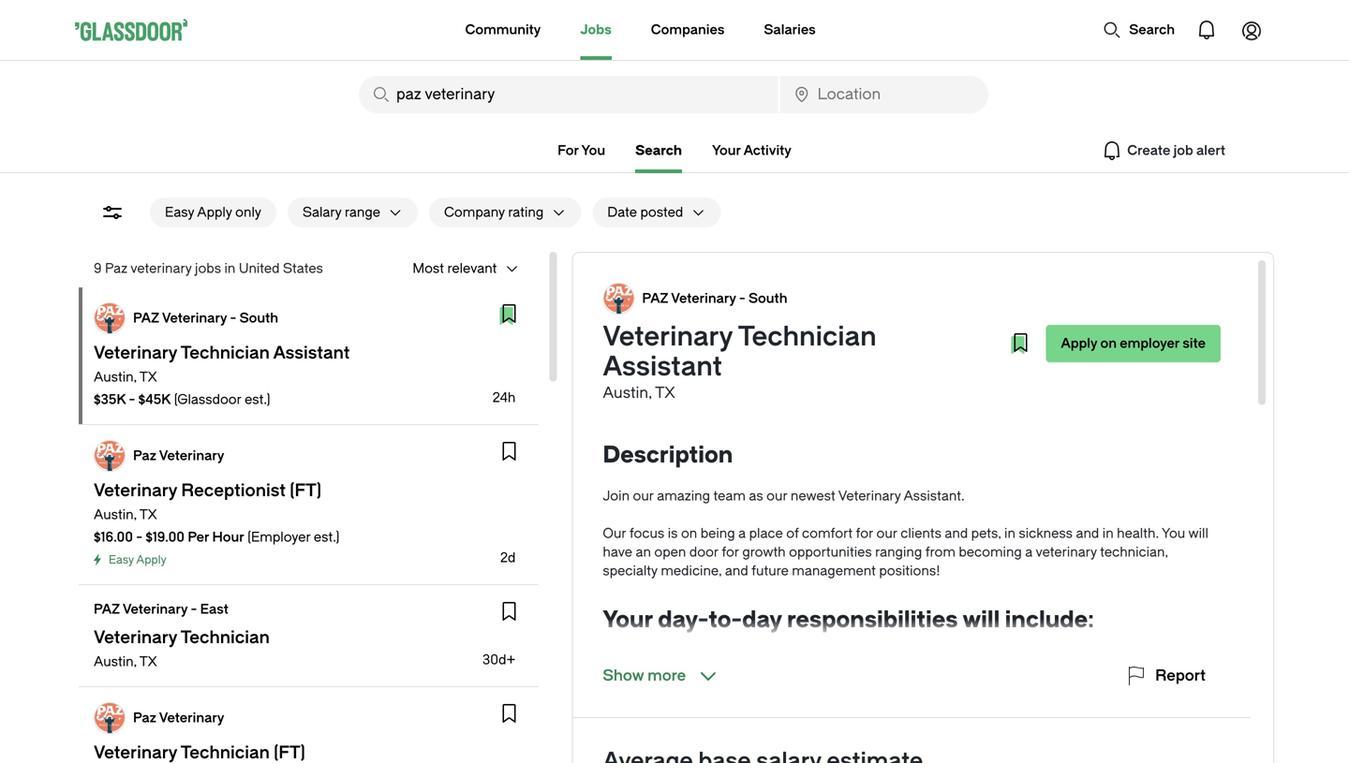 Task type: locate. For each thing, give the bounding box(es) containing it.
1 vertical spatial search
[[636, 143, 682, 158]]

0 vertical spatial a
[[739, 526, 746, 542]]

our right as
[[767, 489, 788, 504]]

1 vertical spatial will
[[963, 607, 1000, 634]]

austin,
[[94, 370, 137, 385], [603, 385, 652, 402], [94, 508, 137, 523], [94, 655, 137, 670]]

assistant
[[603, 351, 723, 383]]

2 horizontal spatial our
[[877, 526, 898, 542]]

on inside our focus is on being a place of comfort for our clients and pets, in sickness and in health. you will have an open door for growth opportunities ranging from becoming a veterinary technician, specialty medicine, and future management positions!
[[681, 526, 698, 542]]

paz down austin, tx
[[133, 711, 156, 726]]

1 none field from the left
[[359, 76, 778, 113]]

1 horizontal spatial a
[[1026, 545, 1033, 560]]

2 horizontal spatial paz
[[642, 291, 669, 306]]

1 horizontal spatial on
[[1101, 336, 1117, 351]]

paz veterinary - south logo image up assistant
[[604, 284, 634, 314]]

you
[[582, 143, 606, 158], [1162, 526, 1186, 542]]

jobs list element
[[79, 288, 550, 764]]

paz veterinary - south for the paz veterinary - south logo inside the paz veterinary - south link
[[642, 291, 788, 306]]

paz veterinary - south
[[642, 291, 788, 306], [133, 311, 278, 326]]

austin, up $35k
[[94, 370, 137, 385]]

0 horizontal spatial search
[[636, 143, 682, 158]]

you right for at the top left
[[582, 143, 606, 158]]

you right health.
[[1162, 526, 1186, 542]]

tx up $19.00
[[140, 508, 157, 523]]

becoming
[[959, 545, 1022, 560]]

tx up $45k
[[140, 370, 157, 385]]

in right pets,
[[1005, 526, 1016, 542]]

activity
[[744, 143, 792, 158]]

easy inside button
[[165, 205, 194, 220]]

paz veterinary - south logo image
[[604, 284, 634, 314], [95, 304, 125, 334]]

paz veterinary - south for the paz veterinary - south logo inside the jobs list element
[[133, 311, 278, 326]]

your down specialty
[[603, 607, 653, 634]]

apply inside jobs list element
[[136, 554, 167, 567]]

1 vertical spatial you
[[1162, 526, 1186, 542]]

an
[[636, 545, 651, 560]]

in left health.
[[1103, 526, 1114, 542]]

your
[[712, 143, 741, 158], [603, 607, 653, 634]]

- up easy apply
[[136, 530, 142, 545]]

easy up 9 paz veterinary jobs in united states
[[165, 205, 194, 220]]

(glassdoor
[[174, 392, 241, 408]]

0 vertical spatial paz veterinary logo image
[[95, 441, 125, 471]]

your left the activity
[[712, 143, 741, 158]]

our inside our focus is on being a place of comfort for our clients and pets, in sickness and in health. you will have an open door for growth opportunities ranging from becoming a veterinary technician, specialty medicine, and future management positions!
[[877, 526, 898, 542]]

1 horizontal spatial for
[[856, 526, 874, 542]]

paz down $45k
[[133, 448, 156, 464]]

open
[[655, 545, 686, 560]]

austin, down assistant
[[603, 385, 652, 402]]

tx down assistant
[[655, 385, 675, 402]]

paz veterinary - east
[[94, 602, 229, 618]]

paz inside paz veterinary - south link
[[642, 291, 669, 306]]

door
[[690, 545, 719, 560]]

$45k
[[138, 392, 171, 408]]

your for your day-to-day responsibilities will include:
[[603, 607, 653, 634]]

1 vertical spatial paz veterinary - south
[[133, 311, 278, 326]]

show
[[603, 668, 644, 685]]

0 horizontal spatial paz veterinary - south logo image
[[95, 304, 125, 334]]

1 horizontal spatial in
[[1005, 526, 1016, 542]]

paz up austin, tx $35k - $45k (glassdoor est.) at the left
[[133, 311, 159, 326]]

paz veterinary down austin, tx
[[133, 711, 224, 726]]

0 horizontal spatial paz veterinary - south
[[133, 311, 278, 326]]

paz veterinary - south down 'jobs'
[[133, 311, 278, 326]]

per
[[188, 530, 209, 545]]

1 horizontal spatial you
[[1162, 526, 1186, 542]]

0 horizontal spatial in
[[224, 261, 236, 276]]

0 horizontal spatial none field
[[359, 76, 778, 113]]

south inside jobs list element
[[240, 311, 278, 326]]

austin, for austin, tx
[[94, 655, 137, 670]]

veterinary left 'jobs'
[[130, 261, 192, 276]]

0 vertical spatial easy
[[165, 205, 194, 220]]

and
[[945, 526, 968, 542], [1076, 526, 1100, 542], [725, 564, 749, 579]]

0 vertical spatial your
[[712, 143, 741, 158]]

health.
[[1117, 526, 1159, 542]]

tx for austin, tx $16.00 - $19.00 per hour (employer est.)
[[140, 508, 157, 523]]

paz veterinary down $45k
[[133, 448, 224, 464]]

0 horizontal spatial your
[[603, 607, 653, 634]]

0 horizontal spatial and
[[725, 564, 749, 579]]

future
[[752, 564, 789, 579]]

1 vertical spatial veterinary
[[1036, 545, 1097, 560]]

paz veterinary logo image down $35k
[[95, 441, 125, 471]]

(employer
[[247, 530, 311, 545]]

1 horizontal spatial veterinary
[[1036, 545, 1097, 560]]

on left the employer
[[1101, 336, 1117, 351]]

on right 'is'
[[681, 526, 698, 542]]

paz veterinary - south up veterinary technician assistant austin, tx
[[642, 291, 788, 306]]

austin, inside veterinary technician assistant austin, tx
[[603, 385, 652, 402]]

0 horizontal spatial veterinary
[[130, 261, 192, 276]]

paz veterinary - south inside jobs list element
[[133, 311, 278, 326]]

1 horizontal spatial your
[[712, 143, 741, 158]]

1 vertical spatial paz
[[133, 311, 159, 326]]

east
[[200, 602, 229, 618]]

est.) right the (employer on the left bottom of the page
[[314, 530, 340, 545]]

1 vertical spatial easy
[[109, 554, 134, 567]]

0 vertical spatial veterinary
[[130, 261, 192, 276]]

0 horizontal spatial apply
[[136, 554, 167, 567]]

companies link
[[651, 0, 725, 60]]

1 horizontal spatial search
[[1130, 22, 1175, 37]]

easy inside jobs list element
[[109, 554, 134, 567]]

- inside austin, tx $16.00 - $19.00 per hour (employer est.)
[[136, 530, 142, 545]]

0 horizontal spatial will
[[963, 607, 1000, 634]]

apply
[[197, 205, 232, 220], [1061, 336, 1098, 351], [136, 554, 167, 567]]

tx down paz veterinary - east
[[140, 655, 157, 670]]

1 horizontal spatial paz
[[133, 311, 159, 326]]

1 horizontal spatial paz veterinary - south logo image
[[604, 284, 634, 314]]

comfort
[[802, 526, 853, 542]]

paz veterinary logo image
[[95, 441, 125, 471], [95, 704, 125, 734]]

1 horizontal spatial est.)
[[314, 530, 340, 545]]

apply left only at the left top of the page
[[197, 205, 232, 220]]

date posted button
[[593, 198, 684, 228]]

for you
[[558, 143, 606, 158]]

apply for easy apply only
[[197, 205, 232, 220]]

0 vertical spatial will
[[1189, 526, 1209, 542]]

for
[[856, 526, 874, 542], [722, 545, 739, 560]]

1 vertical spatial your
[[603, 607, 653, 634]]

a left the place
[[739, 526, 746, 542]]

austin, inside austin, tx $16.00 - $19.00 per hour (employer est.)
[[94, 508, 137, 523]]

management
[[792, 564, 876, 579]]

date
[[608, 205, 637, 220]]

paz up assistant
[[642, 291, 669, 306]]

0 vertical spatial paz
[[642, 291, 669, 306]]

$35k
[[94, 392, 126, 408]]

1 horizontal spatial and
[[945, 526, 968, 542]]

9 paz veterinary jobs in united states
[[94, 261, 323, 276]]

1 horizontal spatial paz veterinary - south
[[642, 291, 788, 306]]

Search location field
[[780, 76, 989, 113]]

tx inside austin, tx $35k - $45k (glassdoor est.)
[[140, 370, 157, 385]]

1 vertical spatial paz veterinary
[[133, 711, 224, 726]]

- inside austin, tx $35k - $45k (glassdoor est.)
[[129, 392, 135, 408]]

austin, down paz veterinary - east
[[94, 655, 137, 670]]

most
[[413, 261, 444, 276]]

0 vertical spatial apply
[[197, 205, 232, 220]]

our right the join
[[633, 489, 654, 504]]

0 vertical spatial est.)
[[245, 392, 270, 408]]

- right $35k
[[129, 392, 135, 408]]

description
[[603, 442, 733, 469]]

report
[[1156, 668, 1206, 685]]

south down united
[[240, 311, 278, 326]]

0 horizontal spatial est.)
[[245, 392, 270, 408]]

paz veterinary
[[133, 448, 224, 464], [133, 711, 224, 726]]

on inside button
[[1101, 336, 1117, 351]]

0 horizontal spatial on
[[681, 526, 698, 542]]

for right comfort
[[856, 526, 874, 542]]

search link
[[636, 143, 682, 173]]

2 vertical spatial apply
[[136, 554, 167, 567]]

1 horizontal spatial apply
[[197, 205, 232, 220]]

austin, for austin, tx $16.00 - $19.00 per hour (employer est.)
[[94, 508, 137, 523]]

paz
[[642, 291, 669, 306], [133, 311, 159, 326], [94, 602, 120, 618]]

0 vertical spatial search
[[1130, 22, 1175, 37]]

0 horizontal spatial paz
[[94, 602, 120, 618]]

paz veterinary logo image down austin, tx
[[95, 704, 125, 734]]

paz up austin, tx
[[94, 602, 120, 618]]

0 horizontal spatial our
[[633, 489, 654, 504]]

companies
[[651, 22, 725, 37]]

search button
[[1094, 11, 1185, 49]]

1 paz veterinary logo image from the top
[[95, 441, 125, 471]]

1 vertical spatial a
[[1026, 545, 1033, 560]]

none field search location
[[780, 76, 989, 113]]

1 horizontal spatial south
[[749, 291, 788, 306]]

in right 'jobs'
[[224, 261, 236, 276]]

and right sickness
[[1076, 526, 1100, 542]]

2d
[[500, 551, 516, 566]]

0 horizontal spatial south
[[240, 311, 278, 326]]

salaries
[[764, 22, 816, 37]]

austin, inside austin, tx $35k - $45k (glassdoor est.)
[[94, 370, 137, 385]]

a down sickness
[[1026, 545, 1033, 560]]

our
[[603, 526, 626, 542]]

and down growth
[[725, 564, 749, 579]]

1 horizontal spatial none field
[[780, 76, 989, 113]]

Search keyword field
[[359, 76, 778, 113]]

0 vertical spatial paz veterinary - south
[[642, 291, 788, 306]]

easy down $16.00
[[109, 554, 134, 567]]

1 vertical spatial on
[[681, 526, 698, 542]]

1 vertical spatial south
[[240, 311, 278, 326]]

for down being
[[722, 545, 739, 560]]

austin, up $16.00
[[94, 508, 137, 523]]

1 vertical spatial for
[[722, 545, 739, 560]]

our focus is on being a place of comfort for our clients and pets, in sickness and in health. you will have an open door for growth opportunities ranging from becoming a veterinary technician, specialty medicine, and future management positions!
[[603, 526, 1209, 579]]

veterinary
[[671, 291, 736, 306], [162, 311, 227, 326], [603, 321, 733, 353], [159, 448, 224, 464], [839, 489, 901, 504], [123, 602, 188, 618], [159, 711, 224, 726]]

will
[[1189, 526, 1209, 542], [963, 607, 1000, 634]]

and up "from"
[[945, 526, 968, 542]]

a
[[739, 526, 746, 542], [1026, 545, 1033, 560]]

will left include:
[[963, 607, 1000, 634]]

1 vertical spatial paz veterinary logo image
[[95, 704, 125, 734]]

veterinary down sickness
[[1036, 545, 1097, 560]]

1 horizontal spatial easy
[[165, 205, 194, 220]]

paz right 9
[[105, 261, 128, 276]]

will right health.
[[1189, 526, 1209, 542]]

0 vertical spatial you
[[582, 143, 606, 158]]

2 horizontal spatial in
[[1103, 526, 1114, 542]]

tx inside austin, tx $16.00 - $19.00 per hour (employer est.)
[[140, 508, 157, 523]]

paz
[[105, 261, 128, 276], [133, 448, 156, 464], [133, 711, 156, 726]]

apply left the employer
[[1061, 336, 1098, 351]]

1 horizontal spatial will
[[1189, 526, 1209, 542]]

-
[[739, 291, 746, 306], [230, 311, 236, 326], [129, 392, 135, 408], [136, 530, 142, 545], [191, 602, 197, 618]]

paz for the paz veterinary - south logo inside the jobs list element
[[133, 311, 159, 326]]

paz veterinary - south logo image down 9
[[95, 304, 125, 334]]

paz for the paz veterinary - south logo inside the paz veterinary - south link
[[642, 291, 669, 306]]

0 horizontal spatial you
[[582, 143, 606, 158]]

None field
[[359, 76, 778, 113], [780, 76, 989, 113]]

our up ranging
[[877, 526, 898, 542]]

on
[[1101, 336, 1117, 351], [681, 526, 698, 542]]

1 vertical spatial est.)
[[314, 530, 340, 545]]

paz veterinary - south link
[[603, 283, 795, 315]]

- up veterinary technician assistant austin, tx
[[739, 291, 746, 306]]

most relevant
[[413, 261, 497, 276]]

0 vertical spatial on
[[1101, 336, 1117, 351]]

2 none field from the left
[[780, 76, 989, 113]]

responsibilities
[[787, 607, 958, 634]]

newest
[[791, 489, 836, 504]]

0 horizontal spatial easy
[[109, 554, 134, 567]]

easy for easy apply
[[109, 554, 134, 567]]

0 vertical spatial paz veterinary
[[133, 448, 224, 464]]

1 vertical spatial apply
[[1061, 336, 1098, 351]]

salary
[[303, 205, 342, 220]]

community link
[[465, 0, 541, 60]]

est.) right (glassdoor
[[245, 392, 270, 408]]

2 vertical spatial paz
[[94, 602, 120, 618]]

apply down $19.00
[[136, 554, 167, 567]]

easy apply only
[[165, 205, 261, 220]]

0 vertical spatial for
[[856, 526, 874, 542]]

south up the technician
[[749, 291, 788, 306]]

est.) inside austin, tx $35k - $45k (glassdoor est.)
[[245, 392, 270, 408]]



Task type: describe. For each thing, give the bounding box(es) containing it.
assistant.
[[904, 489, 965, 504]]

report button
[[1126, 665, 1206, 688]]

30d+
[[483, 653, 516, 668]]

is
[[668, 526, 678, 542]]

day-
[[658, 607, 709, 634]]

to-
[[709, 607, 742, 634]]

range
[[345, 205, 381, 220]]

paz veterinary - south logo image inside paz veterinary - south link
[[604, 284, 634, 314]]

your activity
[[712, 143, 792, 158]]

medicine,
[[661, 564, 722, 579]]

your activity link
[[712, 143, 792, 158]]

most relevant button
[[398, 254, 497, 284]]

easy for easy apply only
[[165, 205, 194, 220]]

team
[[714, 489, 746, 504]]

date posted
[[608, 205, 684, 220]]

specialty
[[603, 564, 658, 579]]

24h
[[493, 390, 516, 406]]

join our amazing team as our newest veterinary assistant.
[[603, 489, 965, 504]]

- down 9 paz veterinary jobs in united states
[[230, 311, 236, 326]]

veterinary technician assistant austin, tx
[[603, 321, 877, 402]]

site
[[1183, 336, 1206, 351]]

est.) inside austin, tx $16.00 - $19.00 per hour (employer est.)
[[314, 530, 340, 545]]

easy apply only button
[[150, 198, 276, 228]]

employer
[[1120, 336, 1180, 351]]

apply for easy apply
[[136, 554, 167, 567]]

technician
[[738, 321, 877, 353]]

day
[[742, 607, 782, 634]]

veterinary inside our focus is on being a place of comfort for our clients and pets, in sickness and in health. you will have an open door for growth opportunities ranging from becoming a veterinary technician, specialty medicine, and future management positions!
[[1036, 545, 1097, 560]]

1 vertical spatial paz
[[133, 448, 156, 464]]

2 vertical spatial paz
[[133, 711, 156, 726]]

austin, for austin, tx $35k - $45k (glassdoor est.)
[[94, 370, 137, 385]]

you inside our focus is on being a place of comfort for our clients and pets, in sickness and in health. you will have an open door for growth opportunities ranging from becoming a veterinary technician, specialty medicine, and future management positions!
[[1162, 526, 1186, 542]]

for you link
[[558, 143, 606, 158]]

jobs
[[195, 261, 221, 276]]

0 vertical spatial south
[[749, 291, 788, 306]]

salary range
[[303, 205, 381, 220]]

amazing
[[657, 489, 710, 504]]

being
[[701, 526, 735, 542]]

community
[[465, 22, 541, 37]]

hour
[[212, 530, 244, 545]]

your day-to-day responsibilities will include:
[[603, 607, 1094, 634]]

salaries link
[[764, 0, 816, 60]]

sickness
[[1019, 526, 1073, 542]]

have
[[603, 545, 633, 560]]

united
[[239, 261, 280, 276]]

will inside our focus is on being a place of comfort for our clients and pets, in sickness and in health. you will have an open door for growth opportunities ranging from becoming a veterinary technician, specialty medicine, and future management positions!
[[1189, 526, 1209, 542]]

as
[[749, 489, 764, 504]]

2 paz veterinary from the top
[[133, 711, 224, 726]]

$19.00
[[146, 530, 185, 545]]

of
[[787, 526, 799, 542]]

search inside button
[[1130, 22, 1175, 37]]

austin, tx $16.00 - $19.00 per hour (employer est.)
[[94, 508, 340, 545]]

ranging
[[876, 545, 923, 560]]

2 horizontal spatial and
[[1076, 526, 1100, 542]]

jobs
[[580, 22, 612, 37]]

0 horizontal spatial a
[[739, 526, 746, 542]]

0 horizontal spatial for
[[722, 545, 739, 560]]

growth
[[743, 545, 786, 560]]

1 paz veterinary from the top
[[133, 448, 224, 464]]

positions!
[[879, 564, 941, 579]]

tx inside veterinary technician assistant austin, tx
[[655, 385, 675, 402]]

opportunities
[[789, 545, 872, 560]]

open filter menu image
[[101, 202, 124, 224]]

1 horizontal spatial our
[[767, 489, 788, 504]]

paz veterinary - south logo image inside jobs list element
[[95, 304, 125, 334]]

focus
[[630, 526, 665, 542]]

pets,
[[972, 526, 1002, 542]]

posted
[[641, 205, 684, 220]]

place
[[749, 526, 783, 542]]

include:
[[1005, 607, 1094, 634]]

2 paz veterinary logo image from the top
[[95, 704, 125, 734]]

technician,
[[1101, 545, 1169, 560]]

rating
[[508, 205, 544, 220]]

states
[[283, 261, 323, 276]]

show more
[[603, 668, 686, 685]]

none field search keyword
[[359, 76, 778, 113]]

austin, tx $35k - $45k (glassdoor est.)
[[94, 370, 270, 408]]

- left the east
[[191, 602, 197, 618]]

from
[[926, 545, 956, 560]]

apply on employer site button
[[1046, 325, 1221, 363]]

salary range button
[[288, 198, 381, 228]]

veterinary inside veterinary technician assistant austin, tx
[[603, 321, 733, 353]]

company
[[444, 205, 505, 220]]

9
[[94, 261, 102, 276]]

clients
[[901, 526, 942, 542]]

relevant
[[448, 261, 497, 276]]

only
[[235, 205, 261, 220]]

jobs link
[[580, 0, 612, 60]]

more
[[648, 668, 686, 685]]

company rating button
[[429, 198, 544, 228]]

0 vertical spatial paz
[[105, 261, 128, 276]]

2 horizontal spatial apply
[[1061, 336, 1098, 351]]

your for your activity
[[712, 143, 741, 158]]

$16.00
[[94, 530, 133, 545]]

easy apply
[[109, 554, 167, 567]]

join
[[603, 489, 630, 504]]

tx for austin, tx
[[140, 655, 157, 670]]

apply on employer site
[[1061, 336, 1206, 351]]

tx for austin, tx $35k - $45k (glassdoor est.)
[[140, 370, 157, 385]]



Task type: vqa. For each thing, say whether or not it's contained in the screenshot.
1.
no



